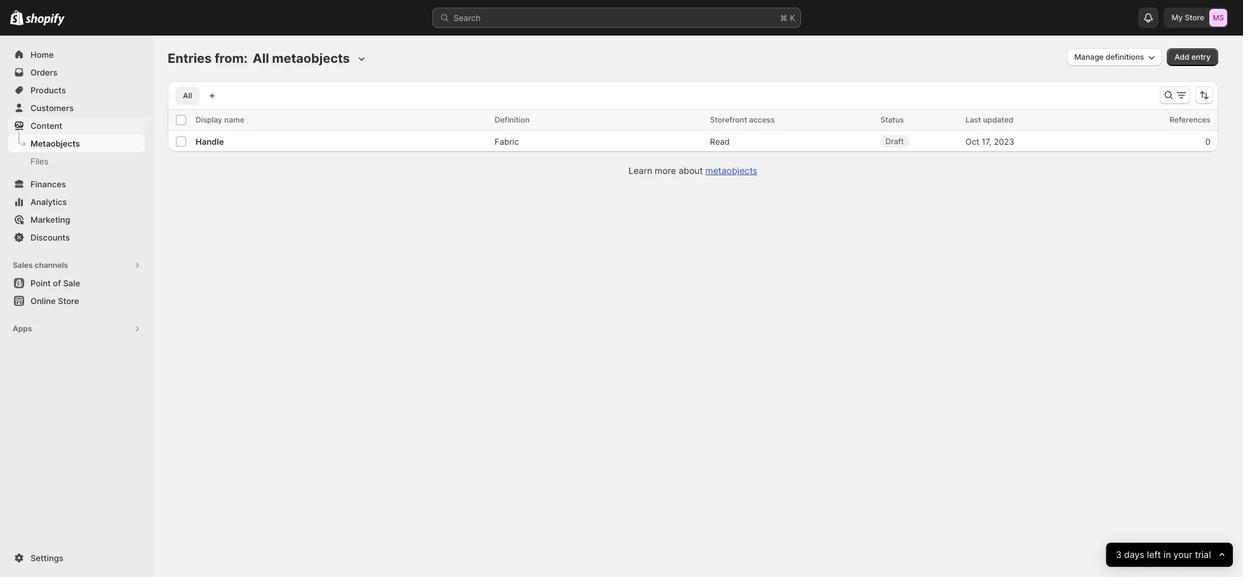 Task type: describe. For each thing, give the bounding box(es) containing it.
last updated
[[966, 115, 1014, 125]]

content link
[[8, 117, 145, 135]]

home link
[[8, 46, 145, 64]]

sales channels
[[13, 261, 68, 270]]

status
[[881, 115, 904, 125]]

customers link
[[8, 99, 145, 117]]

all metaobjects button
[[250, 48, 368, 69]]

point of sale link
[[8, 275, 145, 292]]

entry
[[1192, 52, 1211, 62]]

marketing
[[31, 215, 70, 225]]

online store link
[[8, 292, 145, 310]]

store for online store
[[58, 296, 79, 306]]

your
[[1174, 549, 1193, 561]]

updated
[[984, 115, 1014, 125]]

3
[[1117, 549, 1122, 561]]

fabric
[[495, 136, 519, 146]]

manage definitions button
[[1067, 48, 1163, 66]]

point of sale button
[[0, 275, 153, 292]]

storefront access
[[710, 115, 775, 125]]

my store image
[[1210, 9, 1228, 27]]

content
[[31, 121, 62, 131]]

more
[[655, 165, 677, 176]]

home
[[31, 50, 54, 60]]

in
[[1164, 549, 1172, 561]]

manage
[[1075, 52, 1104, 62]]

entries
[[168, 51, 212, 66]]

entries from:
[[168, 51, 248, 66]]

manage definitions
[[1075, 52, 1145, 62]]

days
[[1125, 549, 1145, 561]]

products link
[[8, 81, 145, 99]]

all button
[[175, 87, 200, 105]]

my
[[1172, 13, 1183, 22]]

finances
[[31, 179, 66, 189]]

sales channels button
[[8, 257, 145, 275]]

oct 17, 2023
[[966, 136, 1015, 146]]

point of sale
[[31, 278, 80, 289]]

definition
[[495, 115, 530, 125]]

last
[[966, 115, 982, 125]]

display
[[196, 115, 222, 125]]

2023
[[994, 136, 1015, 146]]

access
[[750, 115, 775, 125]]

3 days left in your trial
[[1117, 549, 1212, 561]]

online
[[31, 296, 56, 306]]

files link
[[8, 153, 145, 170]]

definitions
[[1106, 52, 1145, 62]]

storefront
[[710, 115, 748, 125]]

online store
[[31, 296, 79, 306]]

my store
[[1172, 13, 1205, 22]]

metaobjects link
[[8, 135, 145, 153]]

oct
[[966, 136, 980, 146]]

left
[[1148, 549, 1162, 561]]

0
[[1206, 136, 1211, 146]]

search
[[454, 13, 481, 23]]

files
[[31, 156, 48, 167]]

products
[[31, 85, 66, 95]]

marketing link
[[8, 211, 145, 229]]



Task type: locate. For each thing, give the bounding box(es) containing it.
analytics link
[[8, 193, 145, 211]]

all for all
[[183, 91, 192, 100]]

k
[[790, 13, 796, 23]]

0 horizontal spatial store
[[58, 296, 79, 306]]

metaobjects
[[31, 139, 80, 149]]

analytics
[[31, 197, 67, 207]]

1 horizontal spatial store
[[1185, 13, 1205, 22]]

online store button
[[0, 292, 153, 310]]

handle
[[196, 136, 224, 146]]

shopify image
[[10, 10, 24, 25], [26, 13, 65, 26]]

add entry
[[1175, 52, 1211, 62]]

channels
[[35, 261, 68, 270]]

1 vertical spatial metaobjects
[[706, 165, 758, 176]]

store right my
[[1185, 13, 1205, 22]]

store down sale
[[58, 296, 79, 306]]

0 vertical spatial all
[[253, 51, 269, 66]]

sale
[[63, 278, 80, 289]]

⌘
[[780, 13, 788, 23]]

read
[[710, 136, 730, 146]]

discounts link
[[8, 229, 145, 247]]

apps
[[13, 324, 32, 334]]

trial
[[1196, 549, 1212, 561]]

apps button
[[8, 320, 145, 338]]

metaobjects inside dropdown button
[[272, 51, 350, 66]]

1 vertical spatial store
[[58, 296, 79, 306]]

store
[[1185, 13, 1205, 22], [58, 296, 79, 306]]

all inside button
[[183, 91, 192, 100]]

0 horizontal spatial all
[[183, 91, 192, 100]]

about
[[679, 165, 703, 176]]

orders
[[31, 67, 57, 78]]

1 horizontal spatial shopify image
[[26, 13, 65, 26]]

customers
[[31, 103, 74, 113]]

settings link
[[8, 550, 145, 568]]

learn more about metaobjects
[[629, 165, 758, 176]]

1 horizontal spatial all
[[253, 51, 269, 66]]

display name
[[196, 115, 244, 125]]

store inside button
[[58, 296, 79, 306]]

from:
[[215, 51, 248, 66]]

of
[[53, 278, 61, 289]]

name
[[224, 115, 244, 125]]

discounts
[[31, 233, 70, 243]]

add
[[1175, 52, 1190, 62]]

point
[[31, 278, 51, 289]]

all right from:
[[253, 51, 269, 66]]

0 vertical spatial store
[[1185, 13, 1205, 22]]

settings
[[31, 554, 63, 564]]

1 vertical spatial all
[[183, 91, 192, 100]]

finances link
[[8, 175, 145, 193]]

all down entries
[[183, 91, 192, 100]]

⌘ k
[[780, 13, 796, 23]]

add entry button
[[1168, 48, 1219, 66]]

draft
[[886, 137, 904, 146]]

3 days left in your trial button
[[1107, 543, 1234, 568]]

0 horizontal spatial shopify image
[[10, 10, 24, 25]]

store for my store
[[1185, 13, 1205, 22]]

17,
[[982, 136, 992, 146]]

all for all metaobjects
[[253, 51, 269, 66]]

all
[[253, 51, 269, 66], [183, 91, 192, 100]]

handle link
[[196, 136, 224, 146]]

all inside dropdown button
[[253, 51, 269, 66]]

sales
[[13, 261, 33, 270]]

all metaobjects
[[253, 51, 350, 66]]

references
[[1170, 115, 1211, 125]]

orders link
[[8, 64, 145, 81]]

1 horizontal spatial metaobjects
[[706, 165, 758, 176]]

metaobjects link
[[706, 165, 758, 176]]

0 horizontal spatial metaobjects
[[272, 51, 350, 66]]

learn
[[629, 165, 653, 176]]

0 vertical spatial metaobjects
[[272, 51, 350, 66]]

metaobjects
[[272, 51, 350, 66], [706, 165, 758, 176]]



Task type: vqa. For each thing, say whether or not it's contained in the screenshot.
Like to the right
no



